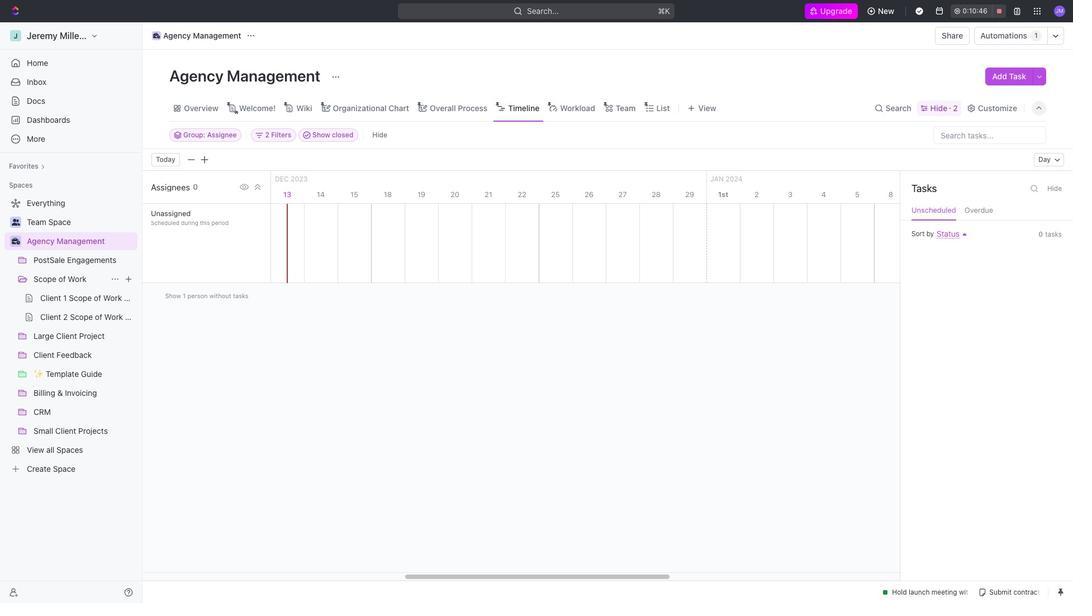 Task type: describe. For each thing, give the bounding box(es) containing it.
client for 2
[[40, 313, 61, 322]]

chart
[[389, 103, 409, 113]]

scope of work link
[[34, 271, 106, 289]]

of for 2
[[95, 313, 102, 322]]

5
[[856, 190, 860, 199]]

13
[[283, 190, 291, 199]]

1 inside "link"
[[63, 294, 67, 303]]

1 vertical spatial agency
[[169, 67, 224, 85]]

by
[[927, 230, 934, 238]]

1 vertical spatial hide button
[[1044, 182, 1066, 196]]

team space link
[[27, 214, 135, 232]]

hide 2
[[931, 103, 958, 113]]

2 filters button
[[251, 129, 296, 142]]

sidebar navigation
[[0, 22, 145, 604]]

view all spaces
[[27, 446, 83, 455]]

group: assignee
[[183, 131, 237, 139]]

billing & invoicing link
[[34, 385, 135, 403]]

0 vertical spatial docs
[[27, 96, 45, 106]]

tasks
[[912, 183, 937, 195]]

0 vertical spatial management
[[193, 31, 241, 40]]

client up client feedback
[[56, 332, 77, 341]]

person
[[188, 292, 208, 299]]

today button
[[152, 153, 180, 167]]

more
[[27, 134, 45, 144]]

search button
[[872, 100, 915, 116]]

0 horizontal spatial spaces
[[9, 181, 33, 190]]

show closed
[[313, 131, 354, 139]]

2 right st at the right of page
[[755, 190, 759, 199]]

0 vertical spatial of
[[58, 275, 66, 284]]

projects
[[78, 427, 108, 436]]

client feedback link
[[34, 347, 135, 365]]

2 filters
[[265, 131, 291, 139]]

jan 2024
[[711, 175, 743, 183]]

of for 1
[[94, 294, 101, 303]]

✨
[[34, 370, 44, 379]]

inbox
[[27, 77, 46, 87]]

unassigned
[[151, 209, 191, 218]]

day
[[1039, 155, 1051, 164]]

✨ template guide
[[34, 370, 102, 379]]

1 8 from the left
[[184, 190, 189, 199]]

2024
[[726, 175, 743, 183]]

1 right the automations
[[1035, 31, 1038, 40]]

template
[[46, 370, 79, 379]]

1 horizontal spatial hide
[[931, 103, 948, 113]]

billing & invoicing
[[34, 389, 97, 398]]

list
[[657, 103, 670, 113]]

scope inside scope of work link
[[34, 275, 56, 284]]

show for show closed
[[313, 131, 330, 139]]

crm
[[34, 408, 51, 417]]

1 horizontal spatial 0
[[1039, 230, 1044, 239]]

list link
[[655, 100, 670, 116]]

jan
[[711, 175, 724, 183]]

new button
[[863, 2, 902, 20]]

customize button
[[964, 100, 1021, 116]]

management inside the sidebar navigation
[[57, 237, 105, 246]]

this
[[200, 220, 210, 226]]

overall process link
[[428, 100, 488, 116]]

space for team space
[[48, 218, 71, 227]]

today
[[156, 155, 175, 164]]

organizational
[[333, 103, 387, 113]]

status
[[937, 229, 960, 239]]

home
[[27, 58, 48, 68]]

0 inside assignees 0
[[193, 182, 198, 192]]

0 vertical spatial agency management
[[163, 31, 241, 40]]

invoicing
[[65, 389, 97, 398]]

business time image inside agency management link
[[153, 33, 160, 39]]

unassigned scheduled during this period
[[151, 209, 229, 226]]

docs for client 1 scope of work docs
[[124, 294, 143, 303]]

work for 2
[[104, 313, 123, 322]]

team link
[[614, 100, 636, 116]]

1 vertical spatial management
[[227, 67, 321, 85]]

jeremy miller's workspace
[[27, 31, 139, 41]]

period
[[212, 220, 229, 226]]

0 vertical spatial hide button
[[368, 129, 392, 142]]

12
[[250, 190, 258, 199]]

user group image
[[11, 219, 20, 226]]

4
[[822, 190, 827, 199]]

view button
[[684, 100, 721, 116]]

0 vertical spatial agency management link
[[149, 29, 244, 42]]

0 tasks
[[1039, 230, 1062, 239]]

small client projects link
[[34, 423, 135, 441]]

timeline link
[[506, 100, 540, 116]]

filters
[[271, 131, 291, 139]]

organizational chart link
[[331, 100, 409, 116]]

postsale engagements link
[[34, 252, 135, 270]]

create space link
[[4, 461, 135, 479]]

workload
[[560, 103, 595, 113]]

21
[[485, 190, 493, 199]]

automations
[[981, 31, 1028, 40]]

upgrade
[[821, 6, 853, 16]]

welcome! link
[[237, 100, 276, 116]]

client up the view all spaces link
[[55, 427, 76, 436]]

scope for 1
[[69, 294, 92, 303]]

group:
[[183, 131, 205, 139]]

wiki link
[[294, 100, 312, 116]]

client for feedback
[[34, 351, 54, 360]]

workspace
[[92, 31, 139, 41]]

agency inside the sidebar navigation
[[27, 237, 55, 246]]

st
[[722, 190, 729, 199]]

1 vertical spatial agency management
[[169, 67, 324, 85]]

0 vertical spatial agency
[[163, 31, 191, 40]]

7
[[151, 190, 155, 199]]

search...
[[528, 6, 559, 16]]

26
[[585, 190, 594, 199]]

client for 1
[[40, 294, 61, 303]]

spaces inside the view all spaces link
[[57, 446, 83, 455]]

scope for 2
[[70, 313, 93, 322]]

1 st
[[718, 190, 729, 199]]

15
[[351, 190, 358, 199]]

✨ template guide link
[[34, 366, 135, 384]]

view for view all spaces
[[27, 446, 44, 455]]

add task
[[993, 72, 1027, 81]]

create space
[[27, 465, 75, 474]]

share button
[[936, 27, 970, 45]]



Task type: vqa. For each thing, say whether or not it's contained in the screenshot.
A
no



Task type: locate. For each thing, give the bounding box(es) containing it.
search
[[886, 103, 912, 113]]

1 horizontal spatial 8
[[889, 190, 894, 199]]

hide down day dropdown button
[[1048, 185, 1062, 193]]

docs link
[[4, 92, 138, 110]]

home link
[[4, 54, 138, 72]]

docs
[[27, 96, 45, 106], [124, 294, 143, 303], [125, 313, 144, 322]]

add
[[993, 72, 1008, 81]]

1 vertical spatial show
[[165, 292, 181, 299]]

status button
[[934, 229, 960, 239]]

show left the person in the left of the page
[[165, 292, 181, 299]]

view for view
[[699, 103, 717, 113]]

1 vertical spatial tasks
[[233, 292, 249, 299]]

view right list
[[699, 103, 717, 113]]

client 1 scope of work docs link
[[40, 290, 143, 308]]

scope up large client project link
[[70, 313, 93, 322]]

team for team space
[[27, 218, 46, 227]]

management
[[193, 31, 241, 40], [227, 67, 321, 85], [57, 237, 105, 246]]

large client project
[[34, 332, 105, 341]]

0 horizontal spatial view
[[27, 446, 44, 455]]

business time image right workspace
[[153, 33, 160, 39]]

scope inside client 1 scope of work docs "link"
[[69, 294, 92, 303]]

8 up unassigned scheduled during this period
[[184, 190, 189, 199]]

large client project link
[[34, 328, 135, 346]]

team left list link on the top right of page
[[616, 103, 636, 113]]

0 vertical spatial team
[[616, 103, 636, 113]]

engagements
[[67, 256, 117, 265]]

crm link
[[34, 404, 135, 422]]

2 8 from the left
[[889, 190, 894, 199]]

0 horizontal spatial 8
[[184, 190, 189, 199]]

everything
[[27, 199, 65, 208]]

0:10:46
[[963, 7, 988, 15]]

1 horizontal spatial show
[[313, 131, 330, 139]]

1 vertical spatial team
[[27, 218, 46, 227]]

1 horizontal spatial business time image
[[153, 33, 160, 39]]

timeline
[[508, 103, 540, 113]]

0 vertical spatial business time image
[[153, 33, 160, 39]]

docs up client 2 scope of work docs
[[124, 294, 143, 303]]

0 horizontal spatial tasks
[[233, 292, 249, 299]]

0:10:46 button
[[951, 4, 1007, 18]]

everything link
[[4, 195, 135, 212]]

space
[[48, 218, 71, 227], [53, 465, 75, 474]]

day button
[[1034, 153, 1065, 167]]

&
[[57, 389, 63, 398]]

favorites button
[[4, 160, 50, 173]]

2 vertical spatial scope
[[70, 313, 93, 322]]

of down client 1 scope of work docs "link"
[[95, 313, 102, 322]]

1 vertical spatial docs
[[124, 294, 143, 303]]

billing
[[34, 389, 55, 398]]

scope down scope of work link at the left top of the page
[[69, 294, 92, 303]]

large
[[34, 332, 54, 341]]

0 horizontal spatial team
[[27, 218, 46, 227]]

closed
[[332, 131, 354, 139]]

team inside the sidebar navigation
[[27, 218, 46, 227]]

miller's
[[60, 31, 90, 41]]

3
[[788, 190, 793, 199]]

hide right search
[[931, 103, 948, 113]]

client 2 scope of work docs
[[40, 313, 144, 322]]

client feedback
[[34, 351, 92, 360]]

of inside "link"
[[94, 294, 101, 303]]

agency management link
[[149, 29, 244, 42], [27, 233, 135, 251]]

docs inside "link"
[[124, 294, 143, 303]]

view left all
[[27, 446, 44, 455]]

0 vertical spatial tasks
[[1046, 230, 1062, 239]]

2 vertical spatial agency
[[27, 237, 55, 246]]

business time image down user group icon
[[11, 238, 20, 245]]

2 vertical spatial docs
[[125, 313, 144, 322]]

1 vertical spatial space
[[53, 465, 75, 474]]

spaces down favorites
[[9, 181, 33, 190]]

view all spaces link
[[4, 442, 135, 460]]

agency
[[163, 31, 191, 40], [169, 67, 224, 85], [27, 237, 55, 246]]

show
[[313, 131, 330, 139], [165, 292, 181, 299]]

client 1 scope of work docs
[[40, 294, 143, 303]]

show inside the "show closed" button
[[313, 131, 330, 139]]

favorites
[[9, 162, 38, 171]]

team inside 'link'
[[616, 103, 636, 113]]

task
[[1010, 72, 1027, 81]]

2 vertical spatial management
[[57, 237, 105, 246]]

0 horizontal spatial agency management link
[[27, 233, 135, 251]]

agency management inside the sidebar navigation
[[27, 237, 105, 246]]

dec 2023
[[275, 175, 308, 183]]

sort by
[[912, 230, 934, 238]]

25
[[551, 190, 560, 199]]

Search tasks... text field
[[934, 127, 1046, 144]]

spaces down small client projects
[[57, 446, 83, 455]]

0 horizontal spatial business time image
[[11, 238, 20, 245]]

1 vertical spatial scope
[[69, 294, 92, 303]]

team for team
[[616, 103, 636, 113]]

dashboards link
[[4, 111, 138, 129]]

1 vertical spatial hide
[[373, 131, 388, 139]]

2
[[954, 103, 958, 113], [265, 131, 269, 139], [755, 190, 759, 199], [63, 313, 68, 322]]

1 horizontal spatial agency management link
[[149, 29, 244, 42]]

new
[[878, 6, 895, 16]]

1 vertical spatial 0
[[1039, 230, 1044, 239]]

1
[[1035, 31, 1038, 40], [718, 190, 722, 199], [183, 292, 186, 299], [63, 294, 67, 303]]

j
[[14, 32, 18, 40]]

1 down scope of work link at the left top of the page
[[63, 294, 67, 303]]

of up client 2 scope of work docs
[[94, 294, 101, 303]]

22
[[518, 190, 527, 199]]

inbox link
[[4, 73, 138, 91]]

20
[[451, 190, 460, 199]]

wiki
[[296, 103, 312, 113]]

share
[[942, 31, 964, 40]]

1 horizontal spatial view
[[699, 103, 717, 113]]

client up large
[[40, 313, 61, 322]]

during
[[181, 220, 198, 226]]

1 horizontal spatial spaces
[[57, 446, 83, 455]]

1 vertical spatial of
[[94, 294, 101, 303]]

welcome!
[[239, 103, 276, 113]]

0 vertical spatial space
[[48, 218, 71, 227]]

1 horizontal spatial team
[[616, 103, 636, 113]]

scope inside the client 2 scope of work docs link
[[70, 313, 93, 322]]

client
[[40, 294, 61, 303], [40, 313, 61, 322], [56, 332, 77, 341], [34, 351, 54, 360], [55, 427, 76, 436]]

scope of work
[[34, 275, 87, 284]]

2 up large client project
[[63, 313, 68, 322]]

business time image inside the sidebar navigation
[[11, 238, 20, 245]]

0 horizontal spatial 0
[[193, 182, 198, 192]]

space down the view all spaces link
[[53, 465, 75, 474]]

hide button down organizational chart
[[368, 129, 392, 142]]

project
[[79, 332, 105, 341]]

1 horizontal spatial tasks
[[1046, 230, 1062, 239]]

business time image
[[153, 33, 160, 39], [11, 238, 20, 245]]

assignee
[[207, 131, 237, 139]]

tasks
[[1046, 230, 1062, 239], [233, 292, 249, 299]]

docs down inbox
[[27, 96, 45, 106]]

organizational chart
[[333, 103, 409, 113]]

1 vertical spatial business time image
[[11, 238, 20, 245]]

show 1 person without tasks
[[165, 292, 249, 299]]

client down large
[[34, 351, 54, 360]]

2 left customize button
[[954, 103, 958, 113]]

show left closed
[[313, 131, 330, 139]]

tree
[[4, 195, 144, 479]]

overall process
[[430, 103, 488, 113]]

docs for client 2 scope of work docs
[[125, 313, 144, 322]]

0 horizontal spatial show
[[165, 292, 181, 299]]

work up client 2 scope of work docs
[[103, 294, 122, 303]]

work down postsale engagements
[[68, 275, 87, 284]]

sort
[[912, 230, 925, 238]]

space down 'everything' link
[[48, 218, 71, 227]]

1 vertical spatial work
[[103, 294, 122, 303]]

view inside button
[[699, 103, 717, 113]]

hide button down day dropdown button
[[1044, 182, 1066, 196]]

tree inside the sidebar navigation
[[4, 195, 144, 479]]

2 inside the sidebar navigation
[[63, 313, 68, 322]]

1 horizontal spatial hide button
[[1044, 182, 1066, 196]]

14
[[317, 190, 325, 199]]

docs down client 1 scope of work docs "link"
[[125, 313, 144, 322]]

client inside "link"
[[40, 294, 61, 303]]

2 vertical spatial agency management
[[27, 237, 105, 246]]

0 vertical spatial work
[[68, 275, 87, 284]]

0 vertical spatial spaces
[[9, 181, 33, 190]]

hide down organizational chart
[[373, 131, 388, 139]]

0 vertical spatial show
[[313, 131, 330, 139]]

assignees
[[151, 182, 190, 192]]

space for create space
[[53, 465, 75, 474]]

scope down postsale
[[34, 275, 56, 284]]

1 vertical spatial agency management link
[[27, 233, 135, 251]]

0 vertical spatial view
[[699, 103, 717, 113]]

overdue
[[965, 206, 994, 215]]

0 vertical spatial scope
[[34, 275, 56, 284]]

tree containing everything
[[4, 195, 144, 479]]

2023
[[291, 175, 308, 183]]

work inside "link"
[[103, 294, 122, 303]]

team
[[616, 103, 636, 113], [27, 218, 46, 227]]

team right user group icon
[[27, 218, 46, 227]]

upgrade link
[[805, 3, 858, 19]]

jeremy miller's workspace, , element
[[10, 30, 21, 41]]

28
[[652, 190, 661, 199]]

2 horizontal spatial hide
[[1048, 185, 1062, 193]]

all
[[46, 446, 54, 455]]

client down scope of work
[[40, 294, 61, 303]]

2 left the filters
[[265, 131, 269, 139]]

of down postsale
[[58, 275, 66, 284]]

8 right 5
[[889, 190, 894, 199]]

small
[[34, 427, 53, 436]]

0 horizontal spatial hide button
[[368, 129, 392, 142]]

view inside the sidebar navigation
[[27, 446, 44, 455]]

jm button
[[1051, 2, 1069, 20]]

0 vertical spatial 0
[[193, 182, 198, 192]]

1 vertical spatial view
[[27, 446, 44, 455]]

0 horizontal spatial hide
[[373, 131, 388, 139]]

show for show 1 person without tasks
[[165, 292, 181, 299]]

add task button
[[986, 68, 1033, 86]]

2 vertical spatial hide
[[1048, 185, 1062, 193]]

2 vertical spatial work
[[104, 313, 123, 322]]

0 vertical spatial hide
[[931, 103, 948, 113]]

process
[[458, 103, 488, 113]]

work up project
[[104, 313, 123, 322]]

work for 1
[[103, 294, 122, 303]]

1 down jan
[[718, 190, 722, 199]]

2 inside dropdown button
[[265, 131, 269, 139]]

1 left the person in the left of the page
[[183, 292, 186, 299]]

1 vertical spatial spaces
[[57, 446, 83, 455]]

2 vertical spatial of
[[95, 313, 102, 322]]



